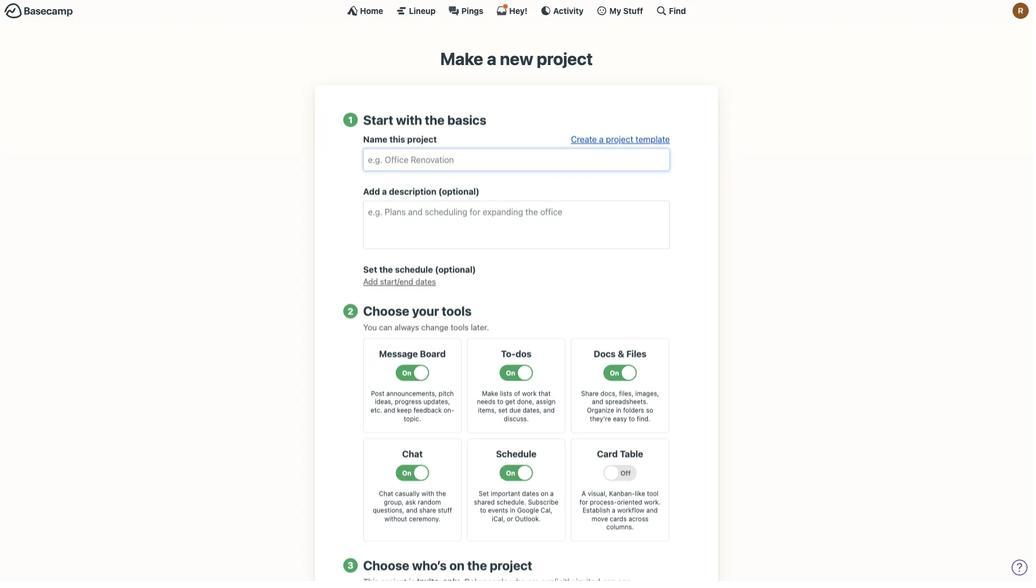Task type: vqa. For each thing, say whether or not it's contained in the screenshot.
Choose who's on the project
yes



Task type: locate. For each thing, give the bounding box(es) containing it.
0 vertical spatial choose
[[363, 304, 410, 319]]

stuff
[[624, 6, 644, 15]]

0 vertical spatial chat
[[402, 449, 423, 459]]

lineup link
[[396, 5, 436, 16]]

dates down schedule
[[416, 277, 436, 287]]

3
[[348, 560, 354, 571]]

a
[[487, 48, 497, 69], [599, 134, 604, 145], [382, 187, 387, 197], [550, 490, 554, 498], [612, 507, 616, 514]]

make down pings popup button
[[441, 48, 484, 69]]

and up organize
[[592, 398, 604, 406]]

tools left later.
[[451, 323, 469, 332]]

tools up change in the bottom left of the page
[[442, 304, 472, 319]]

on
[[541, 490, 549, 498], [450, 558, 465, 573]]

the up 'random'
[[436, 490, 446, 498]]

and down the assign
[[544, 407, 555, 414]]

that
[[539, 390, 551, 397]]

feedback
[[414, 407, 442, 414]]

(optional)
[[439, 187, 480, 197], [435, 265, 476, 275]]

change
[[422, 323, 449, 332]]

chat
[[402, 449, 423, 459], [379, 490, 393, 498]]

tool
[[647, 490, 659, 498]]

in up the 'easy'
[[616, 407, 622, 414]]

switch accounts image
[[4, 3, 73, 19]]

set up shared
[[479, 490, 489, 498]]

post
[[371, 390, 385, 397]]

chat down topic.
[[402, 449, 423, 459]]

1 horizontal spatial chat
[[402, 449, 423, 459]]

can
[[379, 323, 393, 332]]

ceremony.
[[409, 515, 441, 523]]

across
[[629, 515, 649, 523]]

casually
[[395, 490, 420, 498]]

to inside 'share docs, files, images, and spreadsheets. organize in folders so they're easy to find.'
[[629, 415, 635, 422]]

and inside "make lists of work that needs to get done, assign items, set due dates, and discuss."
[[544, 407, 555, 414]]

chat for chat casually with the group, ask random questions, and share stuff without ceremony.
[[379, 490, 393, 498]]

updates,
[[424, 398, 450, 406]]

to down shared
[[480, 507, 486, 514]]

0 vertical spatial add
[[363, 187, 380, 197]]

etc.
[[371, 407, 382, 414]]

start/end
[[380, 277, 414, 287]]

2 choose from the top
[[363, 558, 410, 573]]

get
[[505, 398, 515, 406]]

a up subscribe
[[550, 490, 554, 498]]

0 vertical spatial make
[[441, 48, 484, 69]]

choose up can
[[363, 304, 410, 319]]

(optional) for set the schedule (optional) add start/end dates
[[435, 265, 476, 275]]

main element
[[0, 0, 1034, 21]]

2 add from the top
[[363, 277, 378, 287]]

set up add start/end dates link
[[363, 265, 377, 275]]

0 horizontal spatial dates
[[416, 277, 436, 287]]

with inside the chat casually with the group, ask random questions, and share stuff without ceremony.
[[422, 490, 435, 498]]

files,
[[619, 390, 634, 397]]

1 horizontal spatial to
[[498, 398, 504, 406]]

1 vertical spatial on
[[450, 558, 465, 573]]

choose right the 3
[[363, 558, 410, 573]]

your
[[412, 304, 439, 319]]

docs & files
[[594, 349, 647, 359]]

on up subscribe
[[541, 490, 549, 498]]

oriented
[[617, 498, 643, 506]]

0 horizontal spatial in
[[510, 507, 516, 514]]

my
[[610, 6, 622, 15]]

files
[[627, 349, 647, 359]]

1 horizontal spatial set
[[479, 490, 489, 498]]

a inside 'set important dates on a shared schedule. subscribe to events in google cal, ical, or outlook.'
[[550, 490, 554, 498]]

set
[[363, 265, 377, 275], [479, 490, 489, 498]]

ideas,
[[375, 398, 393, 406]]

1 vertical spatial dates
[[522, 490, 539, 498]]

a up cards
[[612, 507, 616, 514]]

create
[[571, 134, 597, 145]]

1 vertical spatial in
[[510, 507, 516, 514]]

chat inside the chat casually with the group, ask random questions, and share stuff without ceremony.
[[379, 490, 393, 498]]

make lists of work that needs to get done, assign items, set due dates, and discuss.
[[477, 390, 556, 422]]

on-
[[444, 407, 454, 414]]

columns.
[[607, 524, 634, 531]]

0 vertical spatial dates
[[416, 277, 436, 287]]

1 vertical spatial choose
[[363, 558, 410, 573]]

organize
[[587, 407, 615, 414]]

to down folders on the bottom
[[629, 415, 635, 422]]

1 vertical spatial chat
[[379, 490, 393, 498]]

add start/end dates link
[[363, 277, 436, 287]]

a for description
[[382, 187, 387, 197]]

1 horizontal spatial in
[[616, 407, 622, 414]]

choose
[[363, 304, 410, 319], [363, 558, 410, 573]]

0 vertical spatial in
[[616, 407, 622, 414]]

on right the who's
[[450, 558, 465, 573]]

with up name this project
[[396, 112, 422, 127]]

in inside 'share docs, files, images, and spreadsheets. organize in folders so they're easy to find.'
[[616, 407, 622, 414]]

the inside the set the schedule (optional) add start/end dates
[[379, 265, 393, 275]]

and down "ideas,"
[[384, 407, 395, 414]]

important
[[491, 490, 521, 498]]

2 horizontal spatial to
[[629, 415, 635, 422]]

(optional) inside the set the schedule (optional) add start/end dates
[[435, 265, 476, 275]]

1 vertical spatial with
[[422, 490, 435, 498]]

start
[[363, 112, 394, 127]]

choose for choose who's on the project
[[363, 558, 410, 573]]

new
[[500, 48, 533, 69]]

2 vertical spatial to
[[480, 507, 486, 514]]

and inside a visual, kanban-like tool for process-oriented work. establish a workflow and move cards across columns.
[[647, 507, 658, 514]]

set
[[498, 407, 508, 414]]

(optional) right the description
[[439, 187, 480, 197]]

1 horizontal spatial on
[[541, 490, 549, 498]]

board
[[420, 349, 446, 359]]

activity
[[554, 6, 584, 15]]

who's
[[412, 558, 447, 573]]

a for new
[[487, 48, 497, 69]]

0 vertical spatial set
[[363, 265, 377, 275]]

message board
[[379, 349, 446, 359]]

1 horizontal spatial dates
[[522, 490, 539, 498]]

always
[[395, 323, 419, 332]]

project down activity link
[[537, 48, 593, 69]]

a left new
[[487, 48, 497, 69]]

process-
[[590, 498, 617, 506]]

(optional) right schedule
[[435, 265, 476, 275]]

make for make lists of work that needs to get done, assign items, set due dates, and discuss.
[[482, 390, 498, 397]]

like
[[635, 490, 646, 498]]

0 vertical spatial on
[[541, 490, 549, 498]]

they're
[[590, 415, 611, 422]]

work
[[522, 390, 537, 397]]

0 horizontal spatial to
[[480, 507, 486, 514]]

stuff
[[438, 507, 452, 514]]

1 vertical spatial make
[[482, 390, 498, 397]]

1 choose from the top
[[363, 304, 410, 319]]

on inside 'set important dates on a shared schedule. subscribe to events in google cal, ical, or outlook.'
[[541, 490, 549, 498]]

1 vertical spatial set
[[479, 490, 489, 498]]

hey! button
[[497, 4, 528, 16]]

0 horizontal spatial chat
[[379, 490, 393, 498]]

make inside "make lists of work that needs to get done, assign items, set due dates, and discuss."
[[482, 390, 498, 397]]

card table
[[597, 449, 644, 459]]

to inside 'set important dates on a shared schedule. subscribe to events in google cal, ical, or outlook.'
[[480, 507, 486, 514]]

1 vertical spatial add
[[363, 277, 378, 287]]

0 vertical spatial to
[[498, 398, 504, 406]]

in down schedule.
[[510, 507, 516, 514]]

and inside the chat casually with the group, ask random questions, and share stuff without ceremony.
[[406, 507, 418, 514]]

0 vertical spatial (optional)
[[439, 187, 480, 197]]

set inside 'set important dates on a shared schedule. subscribe to events in google cal, ical, or outlook.'
[[479, 490, 489, 498]]

dates up subscribe
[[522, 490, 539, 498]]

dates inside 'set important dates on a shared schedule. subscribe to events in google cal, ical, or outlook.'
[[522, 490, 539, 498]]

set the schedule (optional) add start/end dates
[[363, 265, 476, 287]]

add inside the set the schedule (optional) add start/end dates
[[363, 277, 378, 287]]

chat up group, at the bottom of page
[[379, 490, 393, 498]]

dates inside the set the schedule (optional) add start/end dates
[[416, 277, 436, 287]]

and down work.
[[647, 507, 658, 514]]

&
[[618, 349, 625, 359]]

(optional) for add a description (optional)
[[439, 187, 480, 197]]

project
[[537, 48, 593, 69], [407, 134, 437, 145], [606, 134, 634, 145], [490, 558, 533, 573]]

ruby image
[[1013, 3, 1029, 19]]

1 vertical spatial tools
[[451, 323, 469, 332]]

workflow
[[618, 507, 645, 514]]

set for important
[[479, 490, 489, 498]]

a right create
[[599, 134, 604, 145]]

set inside the set the schedule (optional) add start/end dates
[[363, 265, 377, 275]]

folders
[[624, 407, 645, 414]]

0 vertical spatial tools
[[442, 304, 472, 319]]

and
[[592, 398, 604, 406], [384, 407, 395, 414], [544, 407, 555, 414], [406, 507, 418, 514], [647, 507, 658, 514]]

choose for choose your tools
[[363, 304, 410, 319]]

to-dos
[[501, 349, 532, 359]]

message
[[379, 349, 418, 359]]

1 vertical spatial to
[[629, 415, 635, 422]]

and down the ask
[[406, 507, 418, 514]]

0 horizontal spatial set
[[363, 265, 377, 275]]

name
[[363, 134, 388, 145]]

to inside "make lists of work that needs to get done, assign items, set due dates, and discuss."
[[498, 398, 504, 406]]

with up 'random'
[[422, 490, 435, 498]]

a left the description
[[382, 187, 387, 197]]

the up start/end
[[379, 265, 393, 275]]

you
[[363, 323, 377, 332]]

and inside 'share docs, files, images, and spreadsheets. organize in folders so they're easy to find.'
[[592, 398, 604, 406]]

docs
[[594, 349, 616, 359]]

work.
[[644, 498, 661, 506]]

dates
[[416, 277, 436, 287], [522, 490, 539, 498]]

or
[[507, 515, 513, 523]]

add left the description
[[363, 187, 380, 197]]

find
[[669, 6, 686, 15]]

make up the needs
[[482, 390, 498, 397]]

progress
[[395, 398, 422, 406]]

add left start/end
[[363, 277, 378, 287]]

to up set
[[498, 398, 504, 406]]

1 vertical spatial (optional)
[[435, 265, 476, 275]]

2
[[348, 306, 354, 317]]



Task type: describe. For each thing, give the bounding box(es) containing it.
make for make a new project
[[441, 48, 484, 69]]

random
[[418, 498, 441, 506]]

make a new project
[[441, 48, 593, 69]]

announcements,
[[387, 390, 437, 397]]

discuss.
[[504, 415, 529, 422]]

establish
[[583, 507, 610, 514]]

name this project
[[363, 134, 437, 145]]

cal,
[[541, 507, 553, 514]]

and inside post announcements, pitch ideas, progress updates, etc. and keep feedback on- topic.
[[384, 407, 395, 414]]

a for project
[[599, 134, 604, 145]]

dates,
[[523, 407, 542, 414]]

create a project template link
[[571, 134, 670, 145]]

schedule.
[[497, 498, 526, 506]]

spreadsheets.
[[605, 398, 649, 406]]

needs
[[477, 398, 496, 406]]

lineup
[[409, 6, 436, 15]]

due
[[510, 407, 521, 414]]

card
[[597, 449, 618, 459]]

questions,
[[373, 507, 405, 514]]

Add a description (optional) text field
[[363, 201, 670, 249]]

description
[[389, 187, 437, 197]]

chat for chat
[[402, 449, 423, 459]]

without
[[385, 515, 407, 523]]

share
[[581, 390, 599, 397]]

assign
[[536, 398, 556, 406]]

later.
[[471, 323, 489, 332]]

images,
[[636, 390, 659, 397]]

group,
[[384, 498, 404, 506]]

schedule
[[496, 449, 537, 459]]

cards
[[610, 515, 627, 523]]

visual,
[[588, 490, 608, 498]]

activity link
[[541, 5, 584, 16]]

table
[[620, 449, 644, 459]]

ical,
[[492, 515, 505, 523]]

outlook.
[[515, 515, 541, 523]]

chat casually with the group, ask random questions, and share stuff without ceremony.
[[373, 490, 452, 523]]

add a description (optional)
[[363, 187, 480, 197]]

home link
[[347, 5, 383, 16]]

so
[[646, 407, 654, 414]]

0 vertical spatial with
[[396, 112, 422, 127]]

lists
[[500, 390, 513, 397]]

a
[[582, 490, 586, 498]]

project down or
[[490, 558, 533, 573]]

basics
[[448, 112, 487, 127]]

1 add from the top
[[363, 187, 380, 197]]

events
[[488, 507, 508, 514]]

template
[[636, 134, 670, 145]]

project left 'template'
[[606, 134, 634, 145]]

find button
[[656, 5, 686, 16]]

start with the basics
[[363, 112, 487, 127]]

1
[[349, 115, 353, 125]]

home
[[360, 6, 383, 15]]

subscribe
[[528, 498, 559, 506]]

ask
[[406, 498, 416, 506]]

a inside a visual, kanban-like tool for process-oriented work. establish a workflow and move cards across columns.
[[612, 507, 616, 514]]

0 horizontal spatial on
[[450, 558, 465, 573]]

of
[[514, 390, 521, 397]]

Name this project text field
[[363, 149, 670, 171]]

this
[[390, 134, 405, 145]]

hey!
[[510, 6, 528, 15]]

set for the
[[363, 265, 377, 275]]

the left basics
[[425, 112, 445, 127]]

set important dates on a shared schedule. subscribe to events in google cal, ical, or outlook.
[[474, 490, 559, 523]]

move
[[592, 515, 608, 523]]

find.
[[637, 415, 651, 422]]

pings
[[462, 6, 484, 15]]

project down start with the basics
[[407, 134, 437, 145]]

shared
[[474, 498, 495, 506]]

pings button
[[449, 5, 484, 16]]

the inside the chat casually with the group, ask random questions, and share stuff without ceremony.
[[436, 490, 446, 498]]

share docs, files, images, and spreadsheets. organize in folders so they're easy to find.
[[581, 390, 659, 422]]

you can always change tools later.
[[363, 323, 489, 332]]

a visual, kanban-like tool for process-oriented work. establish a workflow and move cards across columns.
[[580, 490, 661, 531]]

pitch
[[439, 390, 454, 397]]

choose who's on the project
[[363, 558, 533, 573]]

in inside 'set important dates on a shared schedule. subscribe to events in google cal, ical, or outlook.'
[[510, 507, 516, 514]]

share
[[419, 507, 436, 514]]

keep
[[397, 407, 412, 414]]

the right the who's
[[468, 558, 487, 573]]

for
[[580, 498, 588, 506]]



